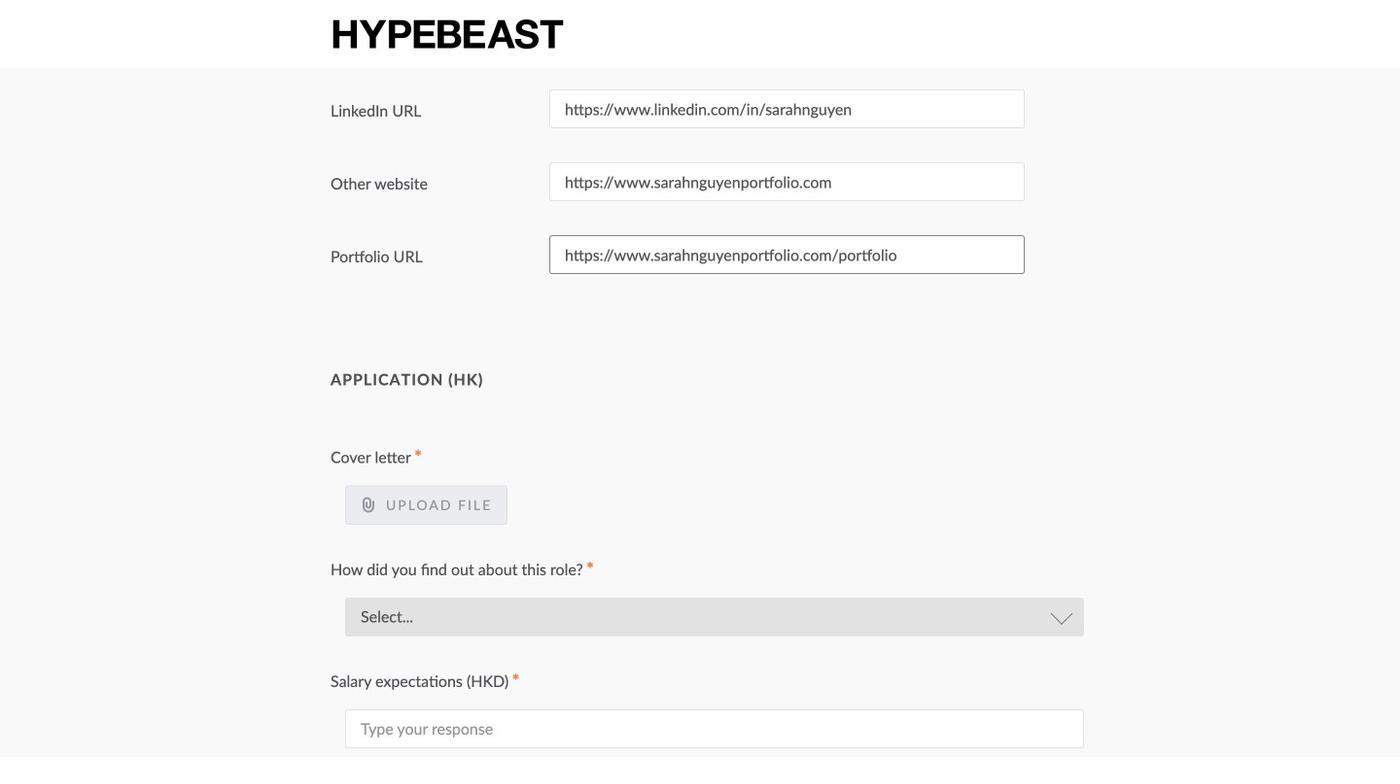 Task type: vqa. For each thing, say whether or not it's contained in the screenshot.
Hypebeast logo
yes



Task type: locate. For each thing, give the bounding box(es) containing it.
None text field
[[550, 236, 1025, 274]]

None text field
[[550, 90, 1025, 128], [550, 163, 1025, 201], [550, 90, 1025, 128], [550, 163, 1025, 201]]



Task type: describe. For each thing, give the bounding box(es) containing it.
paperclip image
[[361, 498, 377, 513]]

Type your response text field
[[345, 710, 1085, 749]]

hypebeast logo image
[[331, 17, 566, 51]]



